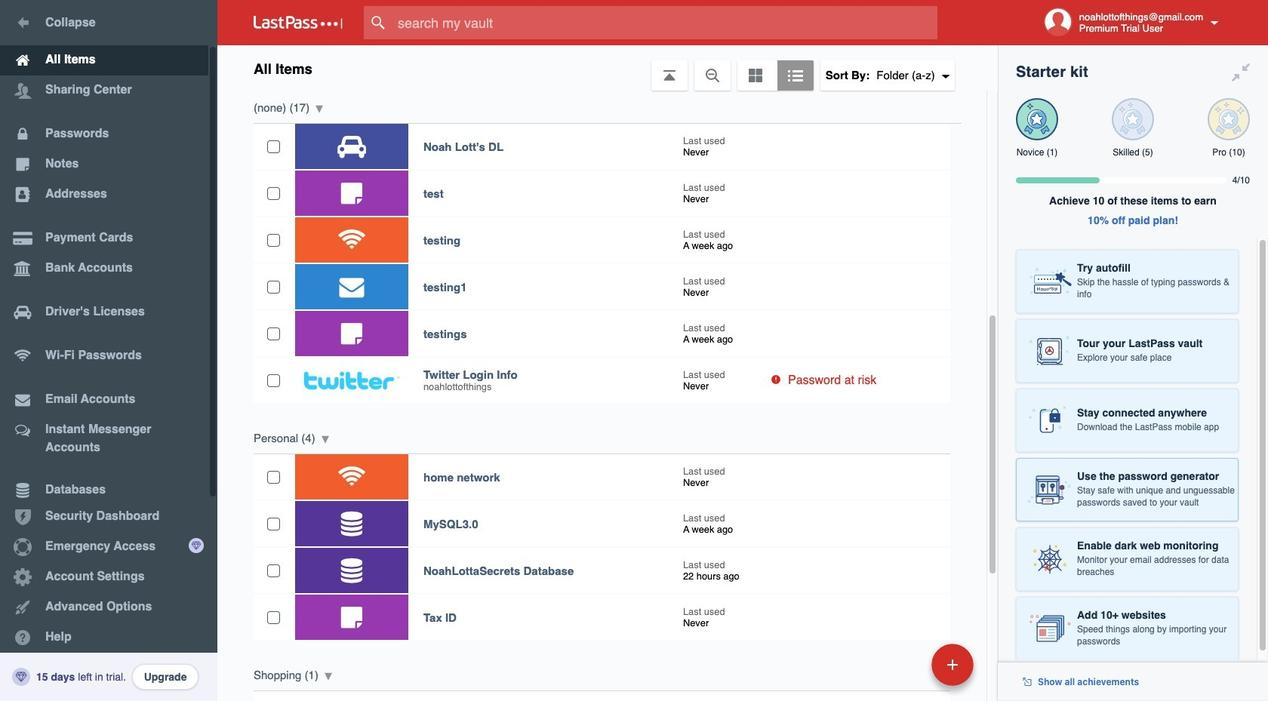 Task type: describe. For each thing, give the bounding box(es) containing it.
new item navigation
[[828, 639, 983, 701]]

search my vault text field
[[364, 6, 967, 39]]

vault options navigation
[[217, 45, 998, 91]]

main navigation navigation
[[0, 0, 217, 701]]

lastpass image
[[254, 16, 343, 29]]



Task type: locate. For each thing, give the bounding box(es) containing it.
new item element
[[828, 643, 979, 686]]

Search search field
[[364, 6, 967, 39]]



